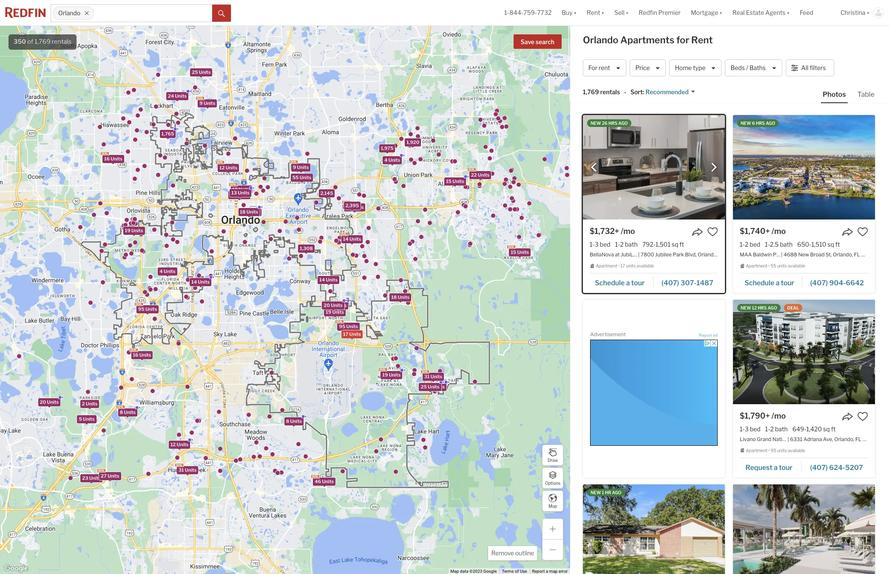 Task type: locate. For each thing, give the bounding box(es) containing it.
(407) for $1,740+ /mo
[[810, 279, 828, 287]]

| for $1,790+ /mo
[[788, 437, 789, 443]]

a left map
[[546, 570, 548, 574]]

1- left '759-'
[[504, 9, 509, 16]]

5 ▾ from the left
[[787, 9, 790, 16]]

mortgage ▾
[[691, 9, 722, 16]]

favorite button checkbox
[[707, 227, 718, 238]]

20
[[323, 303, 330, 309], [40, 400, 46, 405]]

1,510
[[812, 241, 826, 248]]

map for map data ©2023 google
[[451, 570, 459, 574]]

0 horizontal spatial 55
[[292, 174, 298, 180]]

ago
[[618, 121, 628, 126], [766, 121, 775, 126], [768, 306, 777, 311], [612, 490, 622, 496]]

ft up | 7800 jubilee park blvd, orlando, fl 32822
[[680, 241, 684, 248]]

2.5
[[770, 241, 779, 248]]

1,769 rentals •
[[583, 89, 626, 96]]

1 vertical spatial rentals
[[600, 89, 620, 96]]

report
[[699, 333, 712, 338], [532, 570, 545, 574]]

▾ for mortgage ▾
[[720, 9, 722, 16]]

• down baldwin
[[768, 264, 770, 269]]

agents
[[765, 9, 786, 16]]

759-
[[523, 9, 537, 16]]

hrs right 6
[[756, 121, 765, 126]]

google
[[483, 570, 497, 574]]

1 horizontal spatial 1-3 bed
[[740, 426, 761, 433]]

available for $1,790+ /mo
[[788, 449, 805, 454]]

0 horizontal spatial |
[[638, 252, 640, 258]]

2 park from the left
[[673, 252, 684, 258]]

0 vertical spatial 16
[[104, 156, 109, 162]]

favorite button image for $1,740+ /mo
[[857, 227, 868, 238]]

map for map
[[548, 504, 557, 509]]

favorite button checkbox for $1,740+ /mo
[[857, 227, 868, 238]]

1-2 bath
[[615, 241, 638, 248], [765, 426, 788, 433]]

▾ for buy ▾
[[574, 9, 577, 16]]

/mo for $1,732+ /mo
[[621, 227, 635, 236]]

1-2 bath for $1,732+
[[615, 241, 638, 248]]

hrs for $1,740+
[[756, 121, 765, 126]]

0 horizontal spatial 1-2 bath
[[615, 241, 638, 248]]

• down bellanova at jubilee park
[[618, 264, 620, 269]]

0 vertical spatial orlando
[[58, 10, 80, 17]]

1 horizontal spatial 16 units
[[133, 352, 151, 358]]

favorite button image up 32819
[[857, 411, 868, 423]]

1 vertical spatial 55
[[771, 264, 776, 269]]

1 horizontal spatial report
[[699, 333, 712, 338]]

bed for $1,732+
[[600, 241, 610, 248]]

0 horizontal spatial 1-3 bed
[[590, 241, 610, 248]]

0 horizontal spatial 19 units
[[125, 228, 143, 234]]

1 horizontal spatial schedule a tour button
[[740, 276, 802, 289]]

0 vertical spatial 18 units
[[240, 209, 258, 215]]

apartment down baldwin
[[746, 264, 768, 269]]

1 horizontal spatial 1-2 bath
[[765, 426, 788, 433]]

units down 4688
[[777, 264, 787, 269]]

report left ad
[[699, 333, 712, 338]]

11 units
[[329, 303, 346, 309], [427, 384, 445, 390]]

23 units
[[82, 475, 101, 481]]

95 units
[[138, 307, 157, 312], [339, 324, 358, 330]]

new 6 hrs ago
[[741, 121, 775, 126]]

0 horizontal spatial 25 units
[[192, 69, 210, 75]]

hrs left deal
[[758, 306, 767, 311]]

1-3 bed
[[590, 241, 610, 248], [740, 426, 761, 433]]

/mo
[[621, 227, 635, 236], [772, 227, 786, 236], [772, 412, 786, 421]]

units for $1,790+ /mo
[[777, 449, 787, 454]]

23
[[82, 475, 88, 481]]

1 horizontal spatial 95
[[339, 324, 345, 330]]

deal
[[787, 306, 799, 311]]

bellanova at jubilee park
[[590, 252, 651, 258]]

$1,790+ /mo
[[740, 412, 786, 421]]

• down livano grand national
[[768, 449, 770, 454]]

1 vertical spatial 25 units
[[421, 384, 439, 390]]

▾ right the sell
[[626, 9, 629, 16]]

orlando, right blvd, on the top
[[698, 252, 718, 258]]

1,769 down for
[[583, 89, 599, 96]]

request a tour
[[745, 464, 792, 472]]

2 schedule a tour from the left
[[745, 279, 794, 287]]

/
[[746, 64, 748, 72]]

redfin
[[639, 9, 657, 16]]

schedule a tour button down apartment • 55 units available
[[740, 276, 802, 289]]

None search field
[[94, 5, 212, 22]]

0 vertical spatial 25
[[192, 69, 198, 75]]

hrs for $1,790+
[[758, 306, 767, 311]]

tour inside button
[[779, 464, 792, 472]]

1-2 bath up national
[[765, 426, 788, 433]]

1-2 bath up jubilee
[[615, 241, 638, 248]]

0 vertical spatial rentals
[[52, 38, 72, 45]]

▾ right christina
[[867, 9, 870, 16]]

home type
[[675, 64, 706, 72]]

livano
[[740, 437, 756, 443]]

map inside map button
[[548, 504, 557, 509]]

(407) 307-1487 link
[[653, 275, 718, 290]]

available for $1,740+ /mo
[[788, 264, 805, 269]]

2 horizontal spatial |
[[788, 437, 789, 443]]

2 schedule a tour button from the left
[[740, 276, 802, 289]]

sq up 'ave,'
[[823, 426, 830, 433]]

1 horizontal spatial 22 units
[[471, 172, 489, 178]]

1 horizontal spatial orlando
[[583, 34, 618, 45]]

a inside button
[[774, 464, 778, 472]]

park down 792-
[[640, 252, 651, 258]]

▾ left the sell
[[601, 9, 604, 16]]

3
[[595, 241, 599, 248], [745, 426, 749, 433]]

apartment • 95 units available
[[746, 449, 805, 454]]

(407) left 904- at the top of the page
[[810, 279, 828, 287]]

filters
[[810, 64, 826, 72]]

rentals down for rent button
[[600, 89, 620, 96]]

schedule a tour down apartment • 17 units available
[[595, 279, 645, 287]]

orlando for orlando
[[58, 10, 80, 17]]

save search button
[[513, 34, 562, 49]]

1- up baldwin
[[765, 241, 770, 248]]

available down 4688
[[788, 264, 805, 269]]

bath up 4688
[[780, 241, 793, 248]]

data
[[460, 570, 468, 574]]

| left 7800
[[638, 252, 640, 258]]

0 vertical spatial 4
[[384, 157, 387, 163]]

1 horizontal spatial 1,769
[[583, 89, 599, 96]]

ft up | 6331 adriana ave, orlando, fl 32819
[[831, 426, 836, 433]]

2
[[620, 241, 624, 248], [745, 241, 748, 248], [82, 401, 85, 407], [770, 426, 774, 433]]

units
[[199, 69, 210, 75], [175, 93, 186, 99], [203, 100, 215, 106], [110, 156, 122, 162], [388, 157, 400, 163], [297, 164, 309, 170], [225, 165, 237, 171], [478, 172, 489, 178], [299, 174, 311, 180], [452, 179, 464, 184], [238, 187, 250, 192], [238, 190, 249, 196], [237, 192, 248, 198], [352, 204, 364, 210], [246, 209, 258, 215], [248, 209, 260, 215], [131, 228, 143, 234], [349, 236, 361, 242], [517, 249, 529, 255], [163, 269, 175, 275], [326, 277, 337, 283], [198, 279, 209, 285], [398, 294, 409, 300], [335, 303, 346, 309], [331, 303, 342, 309], [145, 307, 157, 312], [332, 309, 344, 315], [346, 324, 358, 330], [349, 331, 361, 337], [139, 352, 151, 358], [389, 372, 400, 378], [430, 374, 442, 380], [428, 384, 439, 390], [433, 384, 445, 390], [47, 400, 59, 405], [86, 401, 97, 407], [124, 410, 135, 416], [83, 417, 94, 423], [290, 419, 302, 425], [176, 442, 188, 448], [185, 468, 196, 474], [107, 473, 119, 479], [89, 475, 101, 481], [322, 479, 334, 485]]

▾ right mortgage
[[720, 9, 722, 16]]

rent right buy ▾
[[587, 9, 600, 16]]

95
[[138, 307, 144, 312], [339, 324, 345, 330], [771, 449, 776, 454]]

1 schedule a tour button from the left
[[590, 276, 653, 289]]

favorite button image up 32814 at right
[[857, 227, 868, 238]]

schedule a tour button for $1,740+
[[740, 276, 802, 289]]

real estate agents ▾ button
[[727, 0, 795, 26]]

17
[[621, 264, 625, 269], [343, 331, 348, 337]]

schedule a tour button for $1,732+
[[590, 276, 653, 289]]

available down 6331
[[788, 449, 805, 454]]

1 vertical spatial 95
[[339, 324, 345, 330]]

1-3 bed up livano
[[740, 426, 761, 433]]

1487
[[697, 279, 713, 287]]

2 vertical spatial 16 units
[[133, 352, 151, 358]]

3 ▾ from the left
[[626, 9, 629, 16]]

ago for new 1 hr ago
[[612, 490, 622, 496]]

0 vertical spatial 20 units
[[323, 303, 342, 309]]

0 horizontal spatial 22
[[230, 192, 236, 198]]

0 horizontal spatial 9 units
[[199, 100, 215, 106]]

advertisement
[[590, 332, 626, 338]]

rent ▾ button
[[582, 0, 609, 26]]

2 horizontal spatial 19
[[382, 372, 388, 378]]

adriana
[[803, 437, 822, 443]]

0 horizontal spatial 4
[[159, 269, 163, 275]]

of for terms
[[515, 570, 519, 574]]

options button
[[542, 468, 563, 489]]

2 schedule from the left
[[745, 279, 774, 287]]

ft right 1,510
[[835, 241, 840, 248]]

1- up livano
[[740, 426, 745, 433]]

/mo up national
[[772, 412, 786, 421]]

(407) left the 307-
[[662, 279, 679, 287]]

units down national
[[777, 449, 787, 454]]

| left 4688
[[781, 252, 783, 258]]

maa baldwin park | 4688 new broad st, orlando, fl 32814
[[740, 252, 877, 258]]

sq right 1,501 at top right
[[672, 241, 678, 248]]

3 park from the left
[[773, 252, 784, 258]]

schedule down apartment • 17 units available
[[595, 279, 625, 287]]

1 vertical spatial orlando
[[583, 34, 618, 45]]

2 up maa
[[745, 241, 748, 248]]

ad region
[[590, 340, 718, 447]]

▾ inside "dropdown button"
[[787, 9, 790, 16]]

6 ▾ from the left
[[867, 9, 870, 16]]

1 vertical spatial 25
[[421, 384, 427, 390]]

request
[[745, 464, 773, 472]]

2,145
[[320, 190, 333, 196]]

0 horizontal spatial 4 units
[[159, 269, 175, 275]]

orlando down rent ▾ button
[[583, 34, 618, 45]]

bed for $1,790+
[[750, 426, 761, 433]]

available down 7800
[[637, 264, 654, 269]]

options
[[545, 481, 560, 486]]

1 vertical spatial rent
[[691, 34, 713, 45]]

1 vertical spatial 1-3 bed
[[740, 426, 761, 433]]

favorite button checkbox up 32819
[[857, 411, 868, 423]]

0 vertical spatial 16 units
[[104, 156, 122, 162]]

a down apartment • 17 units available
[[626, 279, 630, 287]]

0 vertical spatial 1-2 bath
[[615, 241, 638, 248]]

2 inside map region
[[82, 401, 85, 407]]

park for jubilee
[[673, 252, 684, 258]]

0 horizontal spatial 95 units
[[138, 307, 157, 312]]

previous button image
[[590, 163, 598, 172]]

4688
[[784, 252, 797, 258]]

a down apartment • 55 units available
[[776, 279, 780, 287]]

new for new 6 hrs ago
[[741, 121, 751, 126]]

apartment
[[596, 264, 617, 269], [746, 264, 768, 269], [746, 449, 768, 454]]

bed up bellanova
[[600, 241, 610, 248]]

park left blvd, on the top
[[673, 252, 684, 258]]

1 vertical spatial 8
[[286, 419, 289, 425]]

3 up bellanova
[[595, 241, 599, 248]]

report inside button
[[699, 333, 712, 338]]

save search
[[521, 38, 554, 45]]

1 schedule a tour from the left
[[595, 279, 645, 287]]

3 up livano
[[745, 426, 749, 433]]

1 horizontal spatial 9
[[293, 164, 296, 170]]

bath
[[625, 241, 638, 248], [780, 241, 793, 248], [775, 426, 788, 433]]

1 horizontal spatial 95 units
[[339, 324, 358, 330]]

7732
[[537, 9, 552, 16]]

0 horizontal spatial 1,769
[[35, 38, 50, 45]]

apartment • 17 units available
[[596, 264, 654, 269]]

0 vertical spatial 12 units
[[219, 165, 237, 171]]

4 ▾ from the left
[[720, 9, 722, 16]]

a for $1,732+
[[626, 279, 630, 287]]

park down 1-2.5 bath
[[773, 252, 784, 258]]

google image
[[2, 564, 30, 575]]

schedule a tour button down apartment • 17 units available
[[590, 276, 653, 289]]

bed up livano
[[750, 426, 761, 433]]

remove outline button
[[488, 547, 537, 561]]

55 units
[[292, 174, 311, 180]]

photo of 11804 glass house ln, golden oak, fl 32836 image
[[733, 485, 875, 575]]

1 horizontal spatial 14
[[319, 277, 325, 283]]

photo of 6331 adriana ave, orlando, fl 32819 image
[[733, 300, 875, 405]]

report for report a map error
[[532, 570, 545, 574]]

bed up baldwin
[[750, 241, 760, 248]]

2 ▾ from the left
[[601, 9, 604, 16]]

beds
[[731, 64, 745, 72]]

2 up bellanova at jubilee park
[[620, 241, 624, 248]]

1 horizontal spatial park
[[673, 252, 684, 258]]

1 horizontal spatial rentals
[[600, 89, 620, 96]]

1-844-759-7732
[[504, 9, 552, 16]]

1-3 bed up bellanova
[[590, 241, 610, 248]]

0 vertical spatial 3
[[595, 241, 599, 248]]

2 horizontal spatial 95
[[771, 449, 776, 454]]

1 vertical spatial 1-2 bath
[[765, 426, 788, 433]]

12 units
[[219, 165, 237, 171], [232, 187, 250, 192], [170, 442, 188, 448]]

tour down apartment • 95 units available
[[779, 464, 792, 472]]

/mo up 1-2.5 bath
[[772, 227, 786, 236]]

1-
[[504, 9, 509, 16], [590, 241, 595, 248], [615, 241, 620, 248], [740, 241, 745, 248], [765, 241, 770, 248], [740, 426, 745, 433], [765, 426, 770, 433]]

rent right for
[[691, 34, 713, 45]]

map left data
[[451, 570, 459, 574]]

8
[[120, 410, 123, 416], [286, 419, 289, 425]]

1-3 bed for $1,790+ /mo
[[740, 426, 761, 433]]

2 up the 5 on the bottom
[[82, 401, 85, 407]]

1 vertical spatial 16 units
[[345, 204, 364, 210]]

1-3 bed for $1,732+ /mo
[[590, 241, 610, 248]]

tour down apartment • 17 units available
[[631, 279, 645, 287]]

14
[[343, 236, 348, 242], [319, 277, 325, 283], [191, 279, 197, 285]]

new 1 hr ago
[[591, 490, 622, 496]]

0 vertical spatial rent
[[587, 9, 600, 16]]

of right 350 in the top of the page
[[27, 38, 33, 45]]

2 up livano grand national
[[770, 426, 774, 433]]

bed for $1,740+
[[750, 241, 760, 248]]

▾ right agents
[[787, 9, 790, 16]]

26
[[602, 121, 608, 126]]

649-
[[792, 426, 806, 433]]

(407) left 624-
[[810, 464, 828, 472]]

(407) for $1,790+ /mo
[[810, 464, 828, 472]]

1 horizontal spatial 4
[[384, 157, 387, 163]]

1 vertical spatial 17
[[343, 331, 348, 337]]

favorite button image up | 7800 jubilee park blvd, orlando, fl 32822
[[707, 227, 718, 238]]

fl left 32814 at right
[[854, 252, 860, 258]]

8 units
[[120, 410, 135, 416], [286, 419, 302, 425]]

0 horizontal spatial park
[[640, 252, 651, 258]]

1,769 inside 1,769 rentals •
[[583, 89, 599, 96]]

0 vertical spatial 9 units
[[199, 100, 215, 106]]

1 vertical spatial 18 units
[[391, 294, 409, 300]]

/mo for $1,790+ /mo
[[772, 412, 786, 421]]

map down options
[[548, 504, 557, 509]]

0 vertical spatial report
[[699, 333, 712, 338]]

1 vertical spatial 20 units
[[40, 400, 59, 405]]

report for report ad
[[699, 333, 712, 338]]

ago left deal
[[768, 306, 777, 311]]

0 horizontal spatial 31
[[178, 468, 184, 474]]

1 horizontal spatial 19 units
[[326, 309, 344, 315]]

2 horizontal spatial 16
[[345, 204, 351, 210]]

5
[[79, 417, 82, 423]]

new for new 26 hrs ago
[[591, 121, 601, 126]]

favorite button checkbox up 32814 at right
[[857, 227, 868, 238]]

report left map
[[532, 570, 545, 574]]

of for 350
[[27, 38, 33, 45]]

0 vertical spatial 22 units
[[471, 172, 489, 178]]

• for $1,790+
[[768, 449, 770, 454]]

/mo right the $1,732+
[[621, 227, 635, 236]]

1 favorite button checkbox from the top
[[857, 227, 868, 238]]

ft for $1,790+ /mo
[[831, 426, 836, 433]]

table button
[[856, 90, 876, 102]]

1 vertical spatial 20
[[40, 400, 46, 405]]

favorite button checkbox for $1,790+ /mo
[[857, 411, 868, 423]]

/mo for $1,740+ /mo
[[772, 227, 786, 236]]

schedule a tour for $1,740+
[[745, 279, 794, 287]]

1 horizontal spatial 8 units
[[286, 419, 302, 425]]

1 vertical spatial 31 units
[[178, 468, 196, 474]]

ago right hr
[[612, 490, 622, 496]]

0 vertical spatial 22
[[471, 172, 477, 178]]

▾ right buy
[[574, 9, 577, 16]]

apartment down grand
[[746, 449, 768, 454]]

favorite button image
[[707, 227, 718, 238], [857, 227, 868, 238], [857, 411, 868, 423]]

▾ for rent ▾
[[601, 9, 604, 16]]

0 vertical spatial 31
[[424, 374, 429, 380]]

photos
[[823, 91, 846, 99]]

0 horizontal spatial schedule a tour button
[[590, 276, 653, 289]]

• left sort
[[624, 89, 626, 96]]

hrs right 26
[[608, 121, 617, 126]]

hr
[[605, 490, 611, 496]]

•
[[624, 89, 626, 96], [618, 264, 620, 269], [768, 264, 770, 269], [768, 449, 770, 454]]

schedule down apartment • 55 units available
[[745, 279, 774, 287]]

orlando left remove orlando image
[[58, 10, 80, 17]]

of left use
[[515, 570, 519, 574]]

rent inside dropdown button
[[587, 9, 600, 16]]

draw button
[[542, 445, 563, 466]]

favorite button checkbox
[[857, 227, 868, 238], [857, 411, 868, 423]]

photos button
[[821, 90, 856, 103]]

13 units
[[231, 190, 249, 196]]

31 units
[[424, 374, 442, 380], [178, 468, 196, 474]]

| for $1,732+ /mo
[[638, 252, 640, 258]]

ago right 26
[[618, 121, 628, 126]]

1 park from the left
[[640, 252, 651, 258]]

|
[[638, 252, 640, 258], [781, 252, 783, 258], [788, 437, 789, 443]]

1 horizontal spatial 25 units
[[421, 384, 439, 390]]

real estate agents ▾ link
[[733, 0, 790, 26]]

schedule a tour button
[[590, 276, 653, 289], [740, 276, 802, 289]]

• for $1,732+
[[618, 264, 620, 269]]

request a tour button
[[740, 461, 802, 474]]

4 units
[[384, 157, 400, 163], [159, 269, 175, 275]]

units for $1,732+ /mo
[[626, 264, 636, 269]]

1 schedule from the left
[[595, 279, 625, 287]]

a right the request
[[774, 464, 778, 472]]

sq up st,
[[828, 241, 834, 248]]

ago right 6
[[766, 121, 775, 126]]

all
[[801, 64, 809, 72]]

1 horizontal spatial 3
[[745, 426, 749, 433]]

orlando for orlando apartments for rent
[[583, 34, 618, 45]]

bath up jubilee
[[625, 241, 638, 248]]

2 favorite button checkbox from the top
[[857, 411, 868, 423]]

ft for $1,740+ /mo
[[835, 241, 840, 248]]

ago for new 12 hrs ago
[[768, 306, 777, 311]]

apartment down bellanova
[[596, 264, 617, 269]]

46 units
[[315, 479, 334, 485]]

buy ▾ button
[[562, 0, 577, 26]]

bath for $1,732+ /mo
[[625, 241, 638, 248]]

park
[[640, 252, 651, 258], [673, 252, 684, 258], [773, 252, 784, 258]]

rentals right 350 in the top of the page
[[52, 38, 72, 45]]

1,769 right 350 in the top of the page
[[35, 38, 50, 45]]

0 horizontal spatial 11 units
[[329, 303, 346, 309]]

0 vertical spatial 1-3 bed
[[590, 241, 610, 248]]

1 ▾ from the left
[[574, 9, 577, 16]]

park for jubilee
[[640, 252, 651, 258]]

0 vertical spatial 17
[[621, 264, 625, 269]]

1 vertical spatial of
[[515, 570, 519, 574]]

0 horizontal spatial schedule a tour
[[595, 279, 645, 287]]

tour down apartment • 55 units available
[[781, 279, 794, 287]]

units down jubilee
[[626, 264, 636, 269]]



Task type: vqa. For each thing, say whether or not it's contained in the screenshot.
649-
yes



Task type: describe. For each thing, give the bounding box(es) containing it.
1 vertical spatial 22 units
[[230, 192, 248, 198]]

home type button
[[669, 60, 722, 77]]

new for new 1 hr ago
[[591, 490, 601, 496]]

search
[[536, 38, 554, 45]]

0 horizontal spatial 14
[[191, 279, 197, 285]]

beds / baths
[[731, 64, 766, 72]]

55 inside map region
[[292, 174, 298, 180]]

| 6331 adriana ave, orlando, fl 32819
[[788, 437, 878, 443]]

2 vertical spatial 95
[[771, 449, 776, 454]]

17 inside map region
[[343, 331, 348, 337]]

1 horizontal spatial |
[[781, 252, 783, 258]]

table
[[857, 91, 875, 99]]

1
[[602, 490, 604, 496]]

1 horizontal spatial 31
[[424, 374, 429, 380]]

1 horizontal spatial 18
[[391, 294, 397, 300]]

1 vertical spatial 4 units
[[159, 269, 175, 275]]

0 vertical spatial 19
[[125, 228, 130, 234]]

ago for new 6 hrs ago
[[766, 121, 775, 126]]

bath for $1,790+ /mo
[[775, 426, 788, 433]]

624-
[[829, 464, 845, 472]]

6
[[752, 121, 755, 126]]

apartment • 55 units available
[[746, 264, 805, 269]]

units for $1,740+ /mo
[[777, 264, 787, 269]]

photo of 7800 jubilee park blvd, orlando, fl 32822 image
[[583, 115, 725, 220]]

1 vertical spatial 9
[[293, 164, 296, 170]]

1- up maa
[[740, 241, 745, 248]]

6642
[[846, 279, 864, 287]]

904-
[[829, 279, 846, 287]]

0 vertical spatial 25 units
[[192, 69, 210, 75]]

1 horizontal spatial 17
[[621, 264, 625, 269]]

report a map error link
[[532, 570, 568, 574]]

0 vertical spatial 15 units
[[446, 179, 464, 184]]

10 units
[[241, 209, 260, 215]]

outline
[[515, 550, 534, 557]]

map region
[[0, 5, 666, 575]]

baldwin
[[753, 252, 772, 258]]

apartment for $1,790+
[[746, 449, 768, 454]]

recommended button
[[644, 88, 696, 96]]

1 horizontal spatial 14 units
[[319, 277, 337, 283]]

(407) 624-5207
[[810, 464, 863, 472]]

▾ for sell ▾
[[626, 9, 629, 16]]

favorite button image for $1,732+ /mo
[[707, 227, 718, 238]]

next button image
[[710, 163, 718, 172]]

map button
[[542, 491, 563, 512]]

orlando, right 'ave,'
[[834, 437, 854, 443]]

fl left 32822
[[719, 252, 725, 258]]

error
[[559, 570, 568, 574]]

1 horizontal spatial 55
[[771, 264, 776, 269]]

remove orlando image
[[84, 11, 89, 16]]

jubilee
[[621, 252, 639, 258]]

save
[[521, 38, 534, 45]]

real
[[733, 9, 745, 16]]

christina ▾
[[841, 9, 870, 16]]

1 vertical spatial 31
[[178, 468, 184, 474]]

(407) 904-6642 link
[[802, 275, 868, 290]]

schedule for $1,740+
[[745, 279, 774, 287]]

:
[[643, 89, 644, 96]]

1 vertical spatial 9 units
[[293, 164, 309, 170]]

$1,790+
[[740, 412, 770, 421]]

price button
[[630, 60, 666, 77]]

1 horizontal spatial 4 units
[[384, 157, 400, 163]]

0 vertical spatial 11 units
[[329, 303, 346, 309]]

1 vertical spatial 4
[[159, 269, 163, 275]]

rentals inside 1,769 rentals •
[[600, 89, 620, 96]]

| 7800 jubilee park blvd, orlando, fl 32822
[[638, 252, 742, 258]]

1,501
[[656, 241, 670, 248]]

bellanova
[[590, 252, 614, 258]]

792-1,501 sq ft
[[642, 241, 684, 248]]

new for new 12 hrs ago
[[741, 306, 751, 311]]

for
[[676, 34, 689, 45]]

1 horizontal spatial 15
[[511, 249, 516, 255]]

0 horizontal spatial 14 units
[[191, 279, 209, 285]]

27
[[101, 473, 106, 479]]

photo of 4688 new broad st, orlando, fl 32814 image
[[733, 115, 875, 220]]

map data ©2023 google
[[451, 570, 497, 574]]

sell ▾ button
[[609, 0, 634, 26]]

1- up at
[[615, 241, 620, 248]]

1 vertical spatial 19 units
[[326, 309, 344, 315]]

sell ▾
[[614, 9, 629, 16]]

3 for $1,790+
[[745, 426, 749, 433]]

mortgage ▾ button
[[686, 0, 727, 26]]

1,420
[[806, 426, 822, 433]]

available for $1,732+ /mo
[[637, 264, 654, 269]]

new 26 hrs ago
[[591, 121, 628, 126]]

a for $1,740+
[[776, 279, 780, 287]]

2 vertical spatial 12 units
[[170, 442, 188, 448]]

fl left 32819
[[855, 437, 861, 443]]

$1,740+
[[740, 227, 770, 236]]

1 horizontal spatial 19
[[326, 309, 331, 315]]

remove outline
[[491, 550, 534, 557]]

christina
[[841, 9, 866, 16]]

1- up bellanova
[[590, 241, 595, 248]]

1 horizontal spatial 18 units
[[391, 294, 409, 300]]

mortgage ▾ button
[[691, 0, 722, 26]]

orlando, right st,
[[833, 252, 853, 258]]

844-
[[509, 9, 523, 16]]

for rent button
[[583, 60, 626, 77]]

buy ▾ button
[[557, 0, 582, 26]]

2 horizontal spatial 14
[[343, 236, 348, 242]]

ad
[[713, 333, 718, 338]]

1 vertical spatial 22
[[230, 192, 236, 198]]

1 vertical spatial 15 units
[[511, 249, 529, 255]]

2 horizontal spatial 19 units
[[382, 372, 400, 378]]

1 horizontal spatial 25
[[421, 384, 427, 390]]

photo of 2944 arcata ln, orlando, fl 32817 image
[[583, 485, 725, 575]]

0 horizontal spatial 95
[[138, 307, 144, 312]]

0 vertical spatial 1,769
[[35, 38, 50, 45]]

at
[[615, 252, 620, 258]]

0 horizontal spatial 8 units
[[120, 410, 135, 416]]

1 vertical spatial 16
[[345, 204, 351, 210]]

ft for $1,732+ /mo
[[680, 241, 684, 248]]

apartment for $1,740+
[[746, 264, 768, 269]]

schedule a tour for $1,732+
[[595, 279, 645, 287]]

broad
[[810, 252, 825, 258]]

submit search image
[[218, 10, 225, 17]]

a for $1,790+
[[774, 464, 778, 472]]

national
[[772, 437, 792, 443]]

sort :
[[630, 89, 644, 96]]

0 vertical spatial 20
[[323, 303, 330, 309]]

1 vertical spatial 12 units
[[232, 187, 250, 192]]

sq for $1,732+ /mo
[[672, 241, 678, 248]]

1- up livano grand national
[[765, 426, 770, 433]]

mortgage
[[691, 9, 718, 16]]

rent
[[599, 64, 610, 72]]

0 vertical spatial 18
[[240, 209, 245, 215]]

terms of use
[[502, 570, 527, 574]]

0 horizontal spatial 20
[[40, 400, 46, 405]]

1 vertical spatial 11 units
[[427, 384, 445, 390]]

1 vertical spatial 11
[[427, 384, 432, 390]]

use
[[520, 570, 527, 574]]

0 vertical spatial 15
[[446, 179, 451, 184]]

• inside 1,769 rentals •
[[624, 89, 626, 96]]

32814
[[861, 252, 877, 258]]

0 horizontal spatial 9
[[199, 100, 202, 106]]

649-1,420 sq ft
[[792, 426, 836, 433]]

tour for $1,732+ /mo
[[631, 279, 645, 287]]

tour for $1,740+ /mo
[[781, 279, 794, 287]]

1 vertical spatial 8 units
[[286, 419, 302, 425]]

0 horizontal spatial 11
[[329, 303, 334, 309]]

apartments
[[620, 34, 674, 45]]

sq for $1,740+ /mo
[[828, 241, 834, 248]]

2 units
[[82, 401, 97, 407]]

bath for $1,740+ /mo
[[780, 241, 793, 248]]

favorite button image for $1,790+ /mo
[[857, 411, 868, 423]]

• for $1,740+
[[768, 264, 770, 269]]

ago for new 26 hrs ago
[[618, 121, 628, 126]]

2 vertical spatial 16
[[133, 352, 138, 358]]

0 horizontal spatial 16 units
[[104, 156, 122, 162]]

0 vertical spatial 31 units
[[424, 374, 442, 380]]

32819
[[863, 437, 878, 443]]

draw
[[548, 458, 558, 463]]

2 vertical spatial 19
[[382, 372, 388, 378]]

3 for $1,732+
[[595, 241, 599, 248]]

sq for $1,790+ /mo
[[823, 426, 830, 433]]

type
[[693, 64, 706, 72]]

1 vertical spatial 95 units
[[339, 324, 358, 330]]

real estate agents ▾
[[733, 9, 790, 16]]

(407) 904-6642
[[810, 279, 864, 287]]

schedule for $1,732+
[[595, 279, 625, 287]]

jubilee
[[655, 252, 672, 258]]

1 horizontal spatial rent
[[691, 34, 713, 45]]

2 horizontal spatial 16 units
[[345, 204, 364, 210]]

10
[[241, 209, 247, 215]]

st,
[[826, 252, 832, 258]]

0 horizontal spatial 18 units
[[240, 209, 258, 215]]

17 units
[[343, 331, 361, 337]]

0 vertical spatial 95 units
[[138, 307, 157, 312]]

orlando apartments for rent
[[583, 34, 713, 45]]

©2023
[[469, 570, 482, 574]]

0 horizontal spatial 16
[[104, 156, 109, 162]]

1-844-759-7732 link
[[504, 9, 552, 16]]

32822
[[726, 252, 742, 258]]

2 horizontal spatial 14 units
[[343, 236, 361, 242]]

0 horizontal spatial 20 units
[[40, 400, 59, 405]]

(407) for $1,732+ /mo
[[662, 279, 679, 287]]

sell ▾ button
[[614, 0, 629, 26]]

1-2 bath for $1,790+
[[765, 426, 788, 433]]

apartment for $1,732+
[[596, 264, 617, 269]]

0 horizontal spatial 8
[[120, 410, 123, 416]]

▾ for christina ▾
[[867, 9, 870, 16]]

0 vertical spatial 19 units
[[125, 228, 143, 234]]

1,308
[[300, 246, 313, 252]]

tour for $1,790+ /mo
[[779, 464, 792, 472]]

ave,
[[823, 437, 833, 443]]

for rent
[[588, 64, 610, 72]]

6331
[[790, 437, 802, 443]]

$1,732+ /mo
[[590, 227, 635, 236]]



